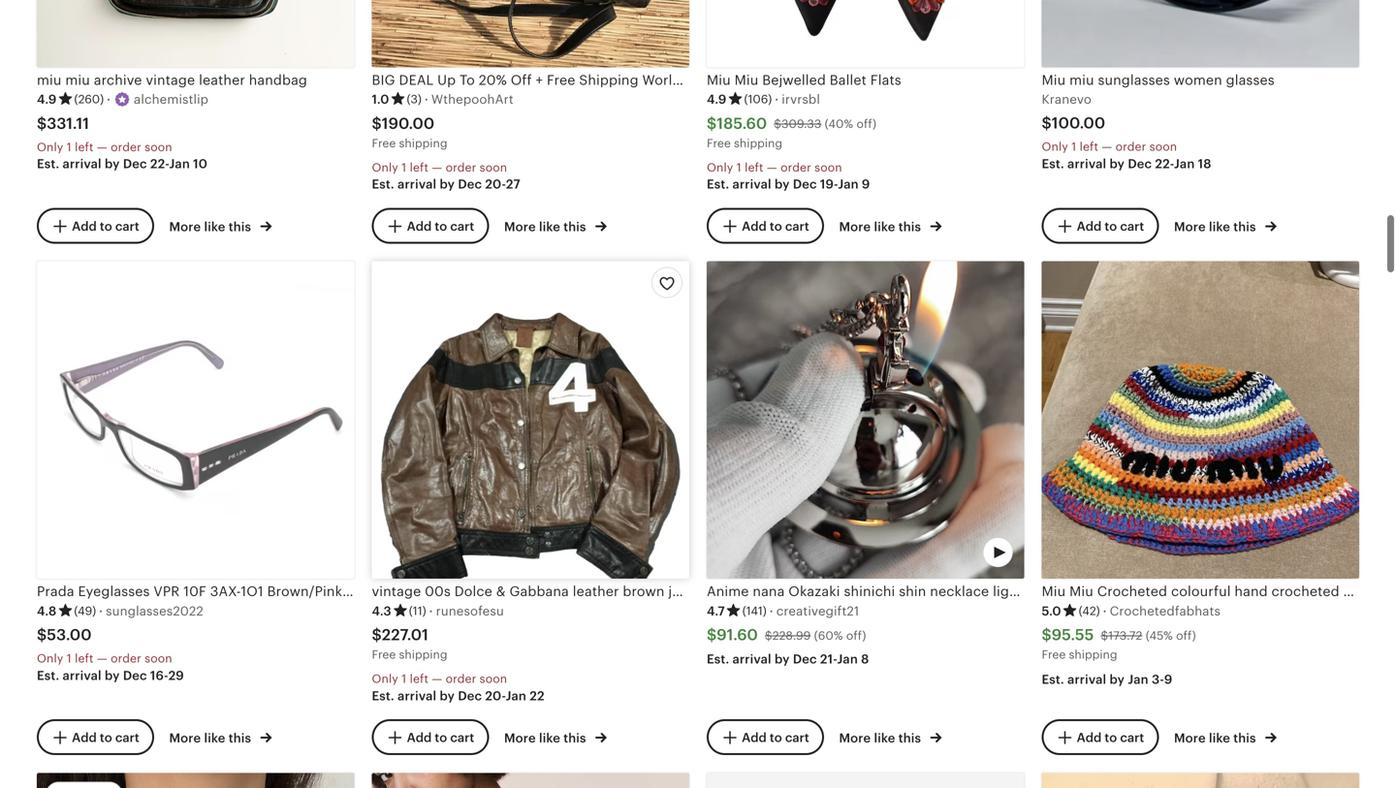 Task type: locate. For each thing, give the bounding box(es) containing it.
miu up 331.11
[[37, 71, 62, 87]]

shipping down 185.60
[[734, 136, 783, 149]]

· right (49)
[[99, 603, 103, 618]]

9 right 19- on the top of page
[[862, 176, 870, 191]]

1 down 331.11
[[67, 140, 72, 153]]

free down 95.55
[[1042, 647, 1066, 661]]

22-
[[1155, 156, 1174, 170], [150, 156, 169, 170]]

free down 227.01
[[372, 647, 396, 661]]

1 20- from the top
[[485, 176, 506, 191]]

more for miu miu archive vintage leather handbag
[[169, 219, 201, 233]]

bejwelled
[[762, 71, 826, 87]]

1 4.9 from the left
[[37, 91, 57, 106]]

$ inside $ 190.00 free shipping
[[372, 114, 382, 131]]

to down the $ 100.00 only 1 left — order soon est. arrival by dec 22-jan 18
[[1105, 218, 1117, 233]]

8
[[861, 651, 869, 666]]

add to cart for miu miu archive vintage leather handbag
[[72, 218, 139, 233]]

add down $ 331.11 only 1 left — order soon est. arrival by dec 22-jan 10
[[72, 218, 97, 233]]

only down '100.00'
[[1042, 139, 1069, 152]]

jan left '18'
[[1174, 156, 1195, 170]]

· right (42)
[[1103, 603, 1107, 618]]

add to cart button for miu miu archive vintage leather handbag
[[37, 207, 154, 243]]

brown
[[623, 583, 665, 598]]

like for miu miu crocheted colourful hand crocheted bucket h
[[1209, 730, 1231, 745]]

shin
[[899, 583, 927, 598]]

2 miu from the left
[[65, 71, 90, 87]]

· for anime nana okazaki shinichi shin necklace lighter  pendant  costume lighter silver
[[770, 603, 774, 618]]

3-
[[1152, 672, 1165, 686]]

by down $ 190.00 free shipping
[[440, 176, 455, 191]]

only inside $ 331.11 only 1 left — order soon est. arrival by dec 22-jan 10
[[37, 140, 63, 153]]

est. inside 'only 1 left — order soon est. arrival by dec 19-jan 9'
[[707, 176, 730, 191]]

miu
[[37, 71, 62, 87], [65, 71, 90, 87], [1070, 71, 1094, 87]]

arrival inside $ 53.00 only 1 left — order soon est. arrival by dec 16-29
[[63, 668, 102, 682]]

arrival down $ 190.00 free shipping
[[398, 176, 437, 191]]

off) for 91.60
[[846, 628, 866, 641]]

more like this link for miu miu bejwelled ballet flats
[[839, 215, 942, 235]]

add to cart down $ 53.00 only 1 left — order soon est. arrival by dec 16-29
[[72, 730, 139, 744]]

add to cart button down est. arrival by dec 21-jan 8
[[707, 719, 824, 755]]

add to cart button for prada eyeglasses vpr 10f 3ax-1o1 brown/pink frame 51 mm italy rx
[[37, 719, 154, 755]]

miu up '100.00'
[[1070, 71, 1094, 87]]

(45%
[[1146, 628, 1173, 641]]

· for prada eyeglasses vpr 10f 3ax-1o1 brown/pink frame 51 mm italy rx
[[99, 603, 103, 618]]

— inside $ 53.00 only 1 left — order soon est. arrival by dec 16-29
[[97, 651, 107, 664]]

vintage 00s dolce & gabbana leather brown jacket
[[372, 583, 708, 598]]

free
[[372, 136, 396, 149], [707, 136, 731, 149], [372, 647, 396, 661], [1042, 647, 1066, 661]]

1 vertical spatial 9
[[1165, 672, 1173, 686]]

add to cart button down 'only 1 left — order soon est. arrival by dec 20-jan 22'
[[372, 719, 489, 755]]

· for miu miu crocheted colourful hand crocheted bucket h
[[1103, 603, 1107, 618]]

1 inside $ 53.00 only 1 left — order soon est. arrival by dec 16-29
[[67, 651, 72, 664]]

add to cart
[[72, 218, 139, 233], [407, 218, 474, 233], [742, 218, 810, 233], [1077, 218, 1145, 233], [72, 730, 139, 744], [407, 730, 474, 744], [742, 730, 810, 744], [1077, 730, 1145, 744]]

$ inside $ 91.60 $ 228.99 (60% off)
[[765, 628, 773, 641]]

2 20- from the top
[[485, 688, 506, 702]]

by inside $ 53.00 only 1 left — order soon est. arrival by dec 16-29
[[105, 668, 120, 682]]

to
[[100, 218, 112, 233], [435, 218, 447, 233], [770, 218, 782, 233], [1105, 218, 1117, 233], [100, 730, 112, 744], [435, 730, 447, 744], [770, 730, 782, 744], [1105, 730, 1117, 744]]

order inside $ 53.00 only 1 left — order soon est. arrival by dec 16-29
[[111, 651, 141, 664]]

shipping
[[399, 136, 448, 149], [734, 136, 783, 149], [399, 647, 448, 661], [1069, 647, 1118, 661]]

to down $ 53.00 only 1 left — order soon est. arrival by dec 16-29
[[100, 730, 112, 744]]

miu
[[707, 71, 731, 87], [735, 71, 759, 87], [1042, 71, 1066, 87], [1042, 583, 1066, 598], [1070, 583, 1094, 598]]

by
[[1110, 156, 1125, 170], [105, 156, 120, 170], [440, 176, 455, 191], [775, 176, 790, 191], [775, 651, 790, 666], [105, 668, 120, 682], [1110, 672, 1125, 686], [440, 688, 455, 702]]

cart down $ 53.00 only 1 left — order soon est. arrival by dec 16-29
[[115, 730, 139, 744]]

off)
[[857, 116, 877, 129], [846, 628, 866, 641], [1176, 628, 1196, 641]]

0 horizontal spatial 9
[[862, 176, 870, 191]]

$ inside $ 331.11 only 1 left — order soon est. arrival by dec 22-jan 10
[[37, 114, 47, 131]]

est. inside $ 331.11 only 1 left — order soon est. arrival by dec 22-jan 10
[[37, 156, 59, 170]]

arrival inside 'only 1 left — order soon est. arrival by dec 20-jan 22'
[[398, 688, 437, 702]]

dec inside the only 1 left — order soon est. arrival by dec 20-27
[[458, 176, 482, 191]]

more like this for miu miu crocheted colourful hand crocheted bucket h
[[1174, 730, 1260, 745]]

arrival inside the $ 100.00 only 1 left — order soon est. arrival by dec 22-jan 18
[[1068, 156, 1107, 170]]

off) inside $ 185.60 $ 309.33 (40% off) free shipping
[[857, 116, 877, 129]]

only 1 left — order soon est. arrival by dec 20-27
[[372, 160, 521, 191]]

soon
[[1150, 139, 1177, 152], [145, 140, 172, 153], [480, 160, 507, 173], [815, 160, 842, 173], [145, 651, 172, 664], [480, 672, 507, 685]]

leather down "miu miu archive vintage leather handbag" 'image'
[[199, 71, 245, 87]]

1 inside the only 1 left — order soon est. arrival by dec 20-27
[[402, 160, 407, 173]]

· right (260)
[[107, 91, 111, 106]]

1
[[1072, 139, 1077, 152], [67, 140, 72, 153], [402, 160, 407, 173], [737, 160, 742, 173], [67, 651, 72, 664], [402, 672, 407, 685]]

to for anime nana okazaki shinichi shin necklace lighter  pendant  costume lighter silver
[[770, 730, 782, 744]]

to down 'only 1 left — order soon est. arrival by dec 19-jan 9'
[[770, 218, 782, 233]]

miu up 5.0
[[1042, 583, 1066, 598]]

2 4.9 from the left
[[707, 91, 727, 106]]

4.9
[[37, 91, 57, 106], [707, 91, 727, 106]]

2 22- from the left
[[150, 156, 169, 170]]

more like this link for prada eyeglasses vpr 10f 3ax-1o1 brown/pink frame 51 mm italy rx
[[169, 726, 272, 747]]

off) up 8
[[846, 628, 866, 641]]

off) right (40%
[[857, 116, 877, 129]]

$ for 185.60
[[707, 114, 717, 131]]

shipping down 95.55
[[1069, 647, 1118, 661]]

soon down 'miu miu archive vintage leather handbag'
[[145, 140, 172, 153]]

0 horizontal spatial vintage
[[146, 71, 195, 87]]

free inside $ 190.00 free shipping
[[372, 136, 396, 149]]

309.33
[[782, 116, 822, 129]]

— down (260)
[[97, 140, 107, 153]]

lighter left silver
[[1160, 583, 1203, 598]]

0 vertical spatial 9
[[862, 176, 870, 191]]

soon up 16-
[[145, 651, 172, 664]]

more like this for prada eyeglasses vpr 10f 3ax-1o1 brown/pink frame 51 mm italy rx
[[169, 730, 254, 745]]

soon inside 'only 1 left — order soon est. arrival by dec 19-jan 9'
[[815, 160, 842, 173]]

left inside $ 331.11 only 1 left — order soon est. arrival by dec 22-jan 10
[[75, 140, 94, 153]]

(106)
[[744, 92, 772, 105]]

1 lighter from the left
[[993, 583, 1036, 598]]

est. inside 'only 1 left — order soon est. arrival by dec 20-jan 22'
[[372, 688, 394, 702]]

shipping down 227.01
[[399, 647, 448, 661]]

jan inside 'only 1 left — order soon est. arrival by dec 20-jan 22'
[[506, 688, 527, 702]]

only down 331.11
[[37, 140, 63, 153]]

like for vintage 00s dolce & gabbana leather brown jacket
[[539, 730, 560, 745]]

off) for 95.55
[[1176, 628, 1196, 641]]

dec left 10
[[123, 156, 147, 170]]

$ inside $ 227.01 free shipping
[[372, 626, 382, 643]]

0 horizontal spatial 22-
[[150, 156, 169, 170]]

dec inside $ 331.11 only 1 left — order soon est. arrival by dec 22-jan 10
[[123, 156, 147, 170]]

more like this link for miu miu crocheted colourful hand crocheted bucket h
[[1174, 726, 1277, 747]]

cart down 'only 1 left — order soon est. arrival by dec 20-jan 22'
[[450, 730, 474, 744]]

4.9 up 185.60
[[707, 91, 727, 106]]

ballet
[[830, 71, 867, 87]]

1 miu from the left
[[37, 71, 62, 87]]

$ 185.60 $ 309.33 (40% off) free shipping
[[707, 114, 877, 149]]

1 horizontal spatial lighter
[[1160, 583, 1203, 598]]

— down $ 227.01 free shipping
[[432, 672, 442, 685]]

by inside the only 1 left — order soon est. arrival by dec 20-27
[[440, 176, 455, 191]]

to for miu miu archive vintage leather handbag
[[100, 218, 112, 233]]

more like this link for miu miu sunglasses women glasses
[[1174, 215, 1277, 235]]

1 horizontal spatial leather
[[573, 583, 619, 598]]

only down 185.60
[[707, 160, 734, 173]]

dec inside 'only 1 left — order soon est. arrival by dec 19-jan 9'
[[793, 176, 817, 191]]

est. down 53.00
[[37, 668, 59, 682]]

arrival
[[1068, 156, 1107, 170], [63, 156, 102, 170], [398, 176, 437, 191], [733, 176, 772, 191], [733, 651, 772, 666], [63, 668, 102, 682], [1068, 672, 1107, 686], [398, 688, 437, 702]]

add to cart for miu miu crocheted colourful hand crocheted bucket h
[[1077, 730, 1145, 744]]

dec
[[1128, 156, 1152, 170], [123, 156, 147, 170], [458, 176, 482, 191], [793, 176, 817, 191], [793, 651, 817, 666], [123, 668, 147, 682], [458, 688, 482, 702]]

— inside $ 331.11 only 1 left — order soon est. arrival by dec 22-jan 10
[[97, 140, 107, 153]]

miu miu crocheted colourful hand crocheted bucket hat image
[[1042, 260, 1360, 578]]

est. down 95.55
[[1042, 672, 1065, 686]]

like
[[204, 219, 225, 233], [539, 219, 560, 233], [874, 219, 896, 233], [1209, 219, 1231, 233], [204, 730, 225, 745], [539, 730, 560, 745], [874, 730, 896, 745], [1209, 730, 1231, 745]]

only down $ 227.01 free shipping
[[372, 672, 398, 685]]

miu up 185.60
[[707, 71, 731, 87]]

add to cart button down 'only 1 left — order soon est. arrival by dec 19-jan 9'
[[707, 207, 824, 243]]

left down 185.60
[[745, 160, 764, 173]]

95.55
[[1052, 626, 1094, 643]]

product video element
[[707, 260, 1025, 578], [37, 772, 354, 788], [372, 772, 689, 788], [1042, 772, 1360, 788]]

off) inside $ 95.55 $ 173.72 (45% off) free shipping
[[1176, 628, 1196, 641]]

glasses
[[1226, 71, 1275, 87]]

add for anime nana okazaki shinichi shin necklace lighter  pendant  costume lighter silver
[[742, 730, 767, 744]]

add down est. arrival by dec 21-jan 8
[[742, 730, 767, 744]]

left down '100.00'
[[1080, 139, 1099, 152]]

add for prada eyeglasses vpr 10f 3ax-1o1 brown/pink frame 51 mm italy rx
[[72, 730, 97, 744]]

eyeglasses
[[78, 583, 150, 598]]

miu up (42)
[[1070, 583, 1094, 598]]

arrival down 331.11
[[63, 156, 102, 170]]

20- inside 'only 1 left — order soon est. arrival by dec 20-jan 22'
[[485, 688, 506, 702]]

1 horizontal spatial 4.9
[[707, 91, 727, 106]]

vintage
[[146, 71, 195, 87], [372, 583, 421, 598]]

19-
[[820, 176, 838, 191]]

only inside 'only 1 left — order soon est. arrival by dec 20-jan 22'
[[372, 672, 398, 685]]

lighter left pendant
[[993, 583, 1036, 598]]

by down $ 227.01 free shipping
[[440, 688, 455, 702]]

left inside 'only 1 left — order soon est. arrival by dec 19-jan 9'
[[745, 160, 764, 173]]

100.00
[[1052, 114, 1106, 131]]

add
[[72, 218, 97, 233], [407, 218, 432, 233], [742, 218, 767, 233], [1077, 218, 1102, 233], [72, 730, 97, 744], [407, 730, 432, 744], [742, 730, 767, 744], [1077, 730, 1102, 744]]

left inside 'only 1 left — order soon est. arrival by dec 20-jan 22'
[[410, 672, 429, 685]]

0 vertical spatial leather
[[199, 71, 245, 87]]

1 horizontal spatial miu
[[65, 71, 90, 87]]

order inside the only 1 left — order soon est. arrival by dec 20-27
[[446, 160, 477, 173]]

miu miu crocheted colourful hand crocheted bucket h
[[1042, 583, 1396, 598]]

off) inside $ 91.60 $ 228.99 (60% off)
[[846, 628, 866, 641]]

$
[[1042, 114, 1052, 131], [37, 114, 47, 131], [372, 114, 382, 131], [707, 114, 717, 131], [774, 116, 782, 129], [37, 626, 47, 643], [372, 626, 382, 643], [707, 626, 717, 643], [1042, 626, 1052, 643], [765, 628, 773, 641], [1101, 628, 1109, 641]]

prada eyeglasses vpr 10f 3ax-1o1 brown/pink frame 51 mm italy rx image
[[37, 260, 354, 578]]

more
[[169, 219, 201, 233], [504, 219, 536, 233], [839, 219, 871, 233], [1174, 219, 1206, 233], [169, 730, 201, 745], [504, 730, 536, 745], [839, 730, 871, 745], [1174, 730, 1206, 745]]

anime nana okazaki shinichi shin necklace lighter  pendant  costume lighter silver
[[707, 583, 1242, 598]]

to down the est. arrival by jan 3-9 on the bottom right
[[1105, 730, 1117, 744]]

190.00
[[382, 114, 435, 131]]

331.11
[[47, 114, 89, 131]]

dec left 16-
[[123, 668, 147, 682]]

to down est. arrival by dec 21-jan 8
[[770, 730, 782, 744]]

this for miu miu bejwelled ballet flats
[[899, 219, 921, 233]]

1 vertical spatial 20-
[[485, 688, 506, 702]]

22- inside the $ 100.00 only 1 left — order soon est. arrival by dec 22-jan 18
[[1155, 156, 1174, 170]]

lighter
[[993, 583, 1036, 598], [1160, 583, 1203, 598]]

· for vintage 00s dolce & gabbana leather brown jacket
[[429, 603, 433, 618]]

add for miu miu archive vintage leather handbag
[[72, 218, 97, 233]]

hand
[[1235, 583, 1268, 598]]

prada
[[37, 583, 74, 598]]

add to cart for anime nana okazaki shinichi shin necklace lighter  pendant  costume lighter silver
[[742, 730, 810, 744]]

arrival down 53.00
[[63, 668, 102, 682]]

22- left 10
[[150, 156, 169, 170]]

$ inside $ 53.00 only 1 left — order soon est. arrival by dec 16-29
[[37, 626, 47, 643]]

21-
[[820, 651, 837, 666]]

left down $ 227.01 free shipping
[[410, 672, 429, 685]]

20- inside the only 1 left — order soon est. arrival by dec 20-27
[[485, 176, 506, 191]]

add to cart down est. arrival by dec 21-jan 8
[[742, 730, 810, 744]]

order inside the $ 100.00 only 1 left — order soon est. arrival by dec 22-jan 18
[[1116, 139, 1147, 152]]

est. inside the only 1 left — order soon est. arrival by dec 20-27
[[372, 176, 394, 191]]

1 horizontal spatial 22-
[[1155, 156, 1174, 170]]

3 miu from the left
[[1070, 71, 1094, 87]]

soon down &
[[480, 672, 507, 685]]

miu miu bejwelled ballet flats image
[[707, 0, 1025, 66]]

1 inside the $ 100.00 only 1 left — order soon est. arrival by dec 22-jan 18
[[1072, 139, 1077, 152]]

by left 16-
[[105, 668, 120, 682]]

dec inside 'only 1 left — order soon est. arrival by dec 20-jan 22'
[[458, 688, 482, 702]]

dec left 22
[[458, 688, 482, 702]]

left inside the only 1 left — order soon est. arrival by dec 20-27
[[410, 160, 429, 173]]

jan inside 'only 1 left — order soon est. arrival by dec 19-jan 9'
[[838, 176, 859, 191]]

$ for 100.00
[[1042, 114, 1052, 131]]

est. down 185.60
[[707, 176, 730, 191]]

to for miu miu bejwelled ballet flats
[[770, 218, 782, 233]]

arrival inside $ 331.11 only 1 left — order soon est. arrival by dec 22-jan 10
[[63, 156, 102, 170]]

by down 'archive'
[[105, 156, 120, 170]]

to down the only 1 left — order soon est. arrival by dec 20-27
[[435, 218, 447, 233]]

10f
[[183, 583, 206, 598]]

20- for 227.01
[[485, 688, 506, 702]]

1 down '100.00'
[[1072, 139, 1077, 152]]

cart down the $ 100.00 only 1 left — order soon est. arrival by dec 22-jan 18
[[1120, 218, 1145, 233]]

by down $ 95.55 $ 173.72 (45% off) free shipping
[[1110, 672, 1125, 686]]

soon inside $ 331.11 only 1 left — order soon est. arrival by dec 22-jan 10
[[145, 140, 172, 153]]

est. down $ 227.01 free shipping
[[372, 688, 394, 702]]

1 22- from the left
[[1155, 156, 1174, 170]]

like for miu miu bejwelled ballet flats
[[874, 219, 896, 233]]

add for miu miu crocheted colourful hand crocheted bucket h
[[1077, 730, 1102, 744]]

only down 53.00
[[37, 651, 63, 664]]

9
[[862, 176, 870, 191], [1165, 672, 1173, 686]]

0 vertical spatial vintage
[[146, 71, 195, 87]]

soon up 27
[[480, 160, 507, 173]]

add to cart button down $ 331.11 only 1 left — order soon est. arrival by dec 22-jan 10
[[37, 207, 154, 243]]

18
[[1198, 156, 1212, 170]]

0 horizontal spatial miu
[[37, 71, 62, 87]]

jan inside the $ 100.00 only 1 left — order soon est. arrival by dec 22-jan 18
[[1174, 156, 1195, 170]]

miu miu sunglasses women glasses image
[[1042, 0, 1360, 66]]

by down sunglasses
[[1110, 156, 1125, 170]]

est. arrival by dec 21-jan 8
[[707, 651, 869, 666]]

only down $ 190.00 free shipping
[[372, 160, 398, 173]]

add to cart button for miu miu crocheted colourful hand crocheted bucket h
[[1042, 719, 1159, 755]]

soon inside the only 1 left — order soon est. arrival by dec 20-27
[[480, 160, 507, 173]]

dec left 27
[[458, 176, 482, 191]]

add to cart for miu miu bejwelled ballet flats
[[742, 218, 810, 233]]

add for miu miu sunglasses women glasses
[[1077, 218, 1102, 233]]

gabbana
[[510, 583, 569, 598]]

· right (106)
[[775, 91, 779, 106]]

20- for 190.00
[[485, 176, 506, 191]]

italy
[[438, 583, 473, 598]]

miu miu bejwelled ballet flats
[[707, 71, 902, 87]]

dec inside the $ 100.00 only 1 left — order soon est. arrival by dec 22-jan 18
[[1128, 156, 1152, 170]]

1 horizontal spatial 9
[[1165, 672, 1173, 686]]

arrival down 185.60
[[733, 176, 772, 191]]

cart for anime nana okazaki shinichi shin necklace lighter  pendant  costume lighter silver
[[785, 730, 810, 744]]

add to cart button down the est. arrival by jan 3-9 on the bottom right
[[1042, 719, 1159, 755]]

only 1 left — order soon est. arrival by dec 19-jan 9
[[707, 160, 870, 191]]

left down 331.11
[[75, 140, 94, 153]]

add to cart button down the $ 100.00 only 1 left — order soon est. arrival by dec 22-jan 18
[[1042, 207, 1159, 243]]

9 down (45%
[[1165, 672, 1173, 686]]

1 down 185.60
[[737, 160, 742, 173]]

add for vintage 00s dolce & gabbana leather brown jacket
[[407, 730, 432, 744]]

cart
[[115, 218, 139, 233], [450, 218, 474, 233], [785, 218, 810, 233], [1120, 218, 1145, 233], [115, 730, 139, 744], [450, 730, 474, 744], [785, 730, 810, 744], [1120, 730, 1145, 744]]

only inside the $ 100.00 only 1 left — order soon est. arrival by dec 22-jan 18
[[1042, 139, 1069, 152]]

add to cart down 'only 1 left — order soon est. arrival by dec 20-jan 22'
[[407, 730, 474, 744]]

· for miu miu archive vintage leather handbag
[[107, 91, 111, 106]]

bucket
[[1344, 583, 1389, 598]]

(40%
[[825, 116, 854, 129]]

0 horizontal spatial 4.9
[[37, 91, 57, 106]]

1 down 53.00
[[67, 651, 72, 664]]

2 horizontal spatial miu
[[1070, 71, 1094, 87]]

add to cart down 'only 1 left — order soon est. arrival by dec 19-jan 9'
[[742, 218, 810, 233]]

order
[[1116, 139, 1147, 152], [111, 140, 141, 153], [446, 160, 477, 173], [781, 160, 812, 173], [111, 651, 141, 664], [446, 672, 477, 685]]

51
[[391, 583, 405, 598]]

— inside the $ 100.00 only 1 left — order soon est. arrival by dec 22-jan 18
[[1102, 139, 1113, 152]]

cart down $ 331.11 only 1 left — order soon est. arrival by dec 22-jan 10
[[115, 218, 139, 233]]

$ inside the $ 100.00 only 1 left — order soon est. arrival by dec 22-jan 18
[[1042, 114, 1052, 131]]

2 lighter from the left
[[1160, 583, 1203, 598]]

est. down 331.11
[[37, 156, 59, 170]]

add to cart for prada eyeglasses vpr 10f 3ax-1o1 brown/pink frame 51 mm italy rx
[[72, 730, 139, 744]]

est. inside $ 53.00 only 1 left — order soon est. arrival by dec 16-29
[[37, 668, 59, 682]]

add down the est. arrival by jan 3-9 on the bottom right
[[1077, 730, 1102, 744]]

off) for 185.60
[[857, 116, 877, 129]]

okazaki
[[789, 583, 840, 598]]

jan left 10
[[169, 156, 190, 170]]

$ 227.01 free shipping
[[372, 626, 448, 661]]

like for miu miu sunglasses women glasses
[[1209, 219, 1231, 233]]

0 vertical spatial 20-
[[485, 176, 506, 191]]

pendant
[[1040, 583, 1095, 598]]

add to cart button
[[37, 207, 154, 243], [372, 207, 489, 243], [707, 207, 824, 243], [1042, 207, 1159, 243], [37, 719, 154, 755], [372, 719, 489, 755], [707, 719, 824, 755], [1042, 719, 1159, 755]]

22- inside $ 331.11 only 1 left — order soon est. arrival by dec 22-jan 10
[[150, 156, 169, 170]]

by left 19- on the top of page
[[775, 176, 790, 191]]

(42)
[[1079, 603, 1100, 617]]

only inside the only 1 left — order soon est. arrival by dec 20-27
[[372, 160, 398, 173]]

1 horizontal spatial vintage
[[372, 583, 421, 598]]

this for vintage 00s dolce & gabbana leather brown jacket
[[564, 730, 586, 745]]

add down $ 53.00 only 1 left — order soon est. arrival by dec 16-29
[[72, 730, 97, 744]]

add to cart down the est. arrival by jan 3-9 on the bottom right
[[1077, 730, 1145, 744]]

order inside 'only 1 left — order soon est. arrival by dec 20-jan 22'
[[446, 672, 477, 685]]

more like this link for vintage 00s dolce & gabbana leather brown jacket
[[504, 726, 607, 747]]

cart for vintage 00s dolce & gabbana leather brown jacket
[[450, 730, 474, 744]]

more for anime nana okazaki shinichi shin necklace lighter  pendant  costume lighter silver
[[839, 730, 871, 745]]

free inside $ 227.01 free shipping
[[372, 647, 396, 661]]

miu up (260)
[[65, 71, 90, 87]]

left
[[1080, 139, 1099, 152], [75, 140, 94, 153], [410, 160, 429, 173], [745, 160, 764, 173], [75, 651, 94, 664], [410, 672, 429, 685]]

to down 'only 1 left — order soon est. arrival by dec 20-jan 22'
[[435, 730, 447, 744]]

free down 185.60
[[707, 136, 731, 149]]

0 horizontal spatial lighter
[[993, 583, 1036, 598]]

more like this
[[169, 219, 254, 233], [504, 219, 589, 233], [839, 219, 925, 233], [1174, 219, 1260, 233], [169, 730, 254, 745], [504, 730, 589, 745], [839, 730, 925, 745], [1174, 730, 1260, 745]]

left down $ 190.00 free shipping
[[410, 160, 429, 173]]

this
[[229, 219, 251, 233], [564, 219, 586, 233], [899, 219, 921, 233], [1234, 219, 1256, 233], [229, 730, 251, 745], [564, 730, 586, 745], [899, 730, 921, 745], [1234, 730, 1256, 745]]

add to cart button down $ 53.00 only 1 left — order soon est. arrival by dec 16-29
[[37, 719, 154, 755]]



Task type: vqa. For each thing, say whether or not it's contained in the screenshot.
the Est. within Only 1 left — order soon Est. arrival by Dec 20-Jan 22
yes



Task type: describe. For each thing, give the bounding box(es) containing it.
brown/pink
[[267, 583, 342, 598]]

archive
[[94, 71, 142, 87]]

4.8
[[37, 603, 57, 618]]

10
[[193, 156, 208, 170]]

add to cart button for anime nana okazaki shinichi shin necklace lighter  pendant  costume lighter silver
[[707, 719, 824, 755]]

$ 53.00 only 1 left — order soon est. arrival by dec 16-29
[[37, 626, 184, 682]]

shinichi
[[844, 583, 895, 598]]

more for miu miu crocheted colourful hand crocheted bucket h
[[1174, 730, 1206, 745]]

left inside $ 53.00 only 1 left — order soon est. arrival by dec 16-29
[[75, 651, 94, 664]]

$ 100.00 only 1 left — order soon est. arrival by dec 22-jan 18
[[1042, 114, 1212, 170]]

miu miu archive vintage leather handbag image
[[37, 0, 354, 66]]

necklace
[[930, 583, 989, 598]]

22- for 331.11
[[150, 156, 169, 170]]

29
[[168, 668, 184, 682]]

arrival down 95.55
[[1068, 672, 1107, 686]]

(11)
[[409, 603, 426, 617]]

$ for 53.00
[[37, 626, 47, 643]]

this for miu miu crocheted colourful hand crocheted bucket h
[[1234, 730, 1256, 745]]

91.60
[[717, 626, 758, 643]]

to for miu miu crocheted colourful hand crocheted bucket h
[[1105, 730, 1117, 744]]

by inside the $ 100.00 only 1 left — order soon est. arrival by dec 22-jan 18
[[1110, 156, 1125, 170]]

dolce
[[455, 583, 493, 598]]

add down the only 1 left — order soon est. arrival by dec 20-27
[[407, 218, 432, 233]]

anime nana okazaki shinichi shin necklace lighter  pendant  costume lighter silver image
[[707, 260, 1025, 578]]

227.01
[[382, 626, 429, 643]]

to for miu miu sunglasses women glasses
[[1105, 218, 1117, 233]]

more like this for miu miu archive vintage leather handbag
[[169, 219, 254, 233]]

only 1 left — order soon est. arrival by dec 20-jan 22
[[372, 672, 545, 702]]

22
[[530, 688, 545, 702]]

185.60
[[717, 114, 767, 131]]

more like this link for anime nana okazaki shinichi shin necklace lighter  pendant  costume lighter silver
[[839, 726, 942, 747]]

$ for 91.60
[[707, 626, 717, 643]]

1.0
[[372, 91, 389, 106]]

4.9 for miu
[[707, 91, 727, 106]]

miu miu archive vintage leather handbag
[[37, 71, 307, 87]]

dec inside $ 53.00 only 1 left — order soon est. arrival by dec 16-29
[[123, 668, 147, 682]]

— inside 'only 1 left — order soon est. arrival by dec 20-jan 22'
[[432, 672, 442, 685]]

$ for 331.11
[[37, 114, 47, 131]]

(60%
[[814, 628, 843, 641]]

rx
[[477, 583, 495, 598]]

1 vertical spatial vintage
[[372, 583, 421, 598]]

1 inside 'only 1 left — order soon est. arrival by dec 20-jan 22'
[[402, 672, 407, 685]]

0 horizontal spatial leather
[[199, 71, 245, 87]]

(141)
[[743, 603, 767, 617]]

arrival down "91.60"
[[733, 651, 772, 666]]

anime
[[707, 583, 749, 598]]

miu for 331.11
[[65, 71, 90, 87]]

h
[[1393, 583, 1396, 598]]

colourful
[[1171, 583, 1231, 598]]

jacket
[[669, 583, 708, 598]]

add to cart button for vintage 00s dolce & gabbana leather brown jacket
[[372, 719, 489, 755]]

cart for miu miu archive vintage leather handbag
[[115, 218, 139, 233]]

173.72
[[1109, 628, 1143, 641]]

cart for miu miu crocheted colourful hand crocheted bucket h
[[1120, 730, 1145, 744]]

flats
[[871, 71, 902, 87]]

more like this link for miu miu archive vintage leather handbag
[[169, 215, 272, 235]]

vpr
[[154, 583, 180, 598]]

miu miu sunglasses women glasses
[[1042, 71, 1275, 87]]

cart for miu miu sunglasses women glasses
[[1120, 218, 1145, 233]]

— inside the only 1 left — order soon est. arrival by dec 20-27
[[432, 160, 442, 173]]

add to cart button for miu miu bejwelled ballet flats
[[707, 207, 824, 243]]

mm
[[409, 583, 434, 598]]

by inside $ 331.11 only 1 left — order soon est. arrival by dec 22-jan 10
[[105, 156, 120, 170]]

jan left 3-
[[1128, 672, 1149, 686]]

this for miu miu archive vintage leather handbag
[[229, 219, 251, 233]]

4.3
[[372, 603, 392, 618]]

cart down the only 1 left — order soon est. arrival by dec 20-27
[[450, 218, 474, 233]]

frame
[[346, 583, 387, 598]]

this for anime nana okazaki shinichi shin necklace lighter  pendant  costume lighter silver
[[899, 730, 921, 745]]

00s
[[425, 583, 451, 598]]

shipping inside $ 95.55 $ 173.72 (45% off) free shipping
[[1069, 647, 1118, 661]]

shipping inside $ 227.01 free shipping
[[399, 647, 448, 661]]

more like this for miu miu bejwelled ballet flats
[[839, 219, 925, 233]]

by inside 'only 1 left — order soon est. arrival by dec 20-jan 22'
[[440, 688, 455, 702]]

prada eyeglasses vpr 10f 3ax-1o1 brown/pink frame 51 mm italy rx
[[37, 583, 495, 598]]

$ 190.00 free shipping
[[372, 114, 448, 149]]

jan left 8
[[837, 651, 858, 666]]

women
[[1174, 71, 1223, 87]]

like for miu miu archive vintage leather handbag
[[204, 219, 225, 233]]

(49)
[[74, 603, 96, 617]]

27
[[506, 176, 521, 191]]

$ for 227.01
[[372, 626, 382, 643]]

53.00
[[47, 626, 92, 643]]

crocheted
[[1272, 583, 1340, 598]]

to for prada eyeglasses vpr 10f 3ax-1o1 brown/pink frame 51 mm italy rx
[[100, 730, 112, 744]]

— inside 'only 1 left — order soon est. arrival by dec 19-jan 9'
[[767, 160, 778, 173]]

add for miu miu bejwelled ballet flats
[[742, 218, 767, 233]]

22- for 100.00
[[1155, 156, 1174, 170]]

add to cart for vintage 00s dolce & gabbana leather brown jacket
[[407, 730, 474, 744]]

16-
[[150, 668, 168, 682]]

1 inside 'only 1 left — order soon est. arrival by dec 19-jan 9'
[[737, 160, 742, 173]]

handbag
[[249, 71, 307, 87]]

add to cart button for miu miu sunglasses women glasses
[[1042, 207, 1159, 243]]

shipping inside $ 190.00 free shipping
[[399, 136, 448, 149]]

add to cart button down the only 1 left — order soon est. arrival by dec 20-27
[[372, 207, 489, 243]]

only inside 'only 1 left — order soon est. arrival by dec 19-jan 9'
[[707, 160, 734, 173]]

this for prada eyeglasses vpr 10f 3ax-1o1 brown/pink frame 51 mm italy rx
[[229, 730, 251, 745]]

soon inside the $ 100.00 only 1 left — order soon est. arrival by dec 22-jan 18
[[1150, 139, 1177, 152]]

9 inside 'only 1 left — order soon est. arrival by dec 19-jan 9'
[[862, 176, 870, 191]]

cart for miu miu bejwelled ballet flats
[[785, 218, 810, 233]]

&
[[496, 583, 506, 598]]

this for miu miu sunglasses women glasses
[[1234, 219, 1256, 233]]

dec left 21-
[[793, 651, 817, 666]]

more for vintage 00s dolce & gabbana leather brown jacket
[[504, 730, 536, 745]]

$ for 95.55
[[1042, 626, 1052, 643]]

by down $ 91.60 $ 228.99 (60% off)
[[775, 651, 790, 666]]

miu up (106)
[[735, 71, 759, 87]]

only inside $ 53.00 only 1 left — order soon est. arrival by dec 16-29
[[37, 651, 63, 664]]

1 inside $ 331.11 only 1 left — order soon est. arrival by dec 22-jan 10
[[67, 140, 72, 153]]

(260)
[[74, 92, 104, 105]]

by inside 'only 1 left — order soon est. arrival by dec 19-jan 9'
[[775, 176, 790, 191]]

more like this for anime nana okazaki shinichi shin necklace lighter  pendant  costume lighter silver
[[839, 730, 925, 745]]

3ax-
[[210, 583, 241, 598]]

more like this for vintage 00s dolce & gabbana leather brown jacket
[[504, 730, 589, 745]]

· right (3)
[[425, 91, 428, 106]]

$ 91.60 $ 228.99 (60% off)
[[707, 626, 866, 643]]

silver
[[1207, 583, 1242, 598]]

more like this for miu miu sunglasses women glasses
[[1174, 219, 1260, 233]]

more for prada eyeglasses vpr 10f 3ax-1o1 brown/pink frame 51 mm italy rx
[[169, 730, 201, 745]]

miu for miu miu crocheted colourful hand crocheted bucket h
[[1042, 583, 1066, 598]]

miu for miu miu sunglasses women glasses
[[1042, 71, 1066, 87]]

more for miu miu bejwelled ballet flats
[[839, 219, 871, 233]]

free inside $ 185.60 $ 309.33 (40% off) free shipping
[[707, 136, 731, 149]]

est. down "91.60"
[[707, 651, 730, 666]]

big deal up to 20% off + free shipping worldwide! miu miu! women leather shoulder bag crossbody bag top handle bag handbag image
[[372, 0, 689, 66]]

$ 95.55 $ 173.72 (45% off) free shipping
[[1042, 626, 1196, 661]]

nana
[[753, 583, 785, 598]]

4.9 for miu
[[37, 91, 57, 106]]

crocheted
[[1097, 583, 1168, 598]]

add to cart down the only 1 left — order soon est. arrival by dec 20-27
[[407, 218, 474, 233]]

add to cart for miu miu sunglasses women glasses
[[1077, 218, 1145, 233]]

left inside the $ 100.00 only 1 left — order soon est. arrival by dec 22-jan 18
[[1080, 139, 1099, 152]]

miu for miu miu bejwelled ballet flats
[[707, 71, 731, 87]]

sunglasses
[[1098, 71, 1170, 87]]

shipping inside $ 185.60 $ 309.33 (40% off) free shipping
[[734, 136, 783, 149]]

5.0
[[1042, 603, 1062, 618]]

arrival inside the only 1 left — order soon est. arrival by dec 20-27
[[398, 176, 437, 191]]

$ 331.11 only 1 left — order soon est. arrival by dec 22-jan 10
[[37, 114, 208, 170]]

1o1
[[241, 583, 264, 598]]

costume
[[1099, 583, 1156, 598]]

$ for 190.00
[[372, 114, 382, 131]]

more for miu miu sunglasses women glasses
[[1174, 219, 1206, 233]]

4.7
[[707, 603, 725, 618]]

jan inside $ 331.11 only 1 left — order soon est. arrival by dec 22-jan 10
[[169, 156, 190, 170]]

like for prada eyeglasses vpr 10f 3ax-1o1 brown/pink frame 51 mm italy rx
[[204, 730, 225, 745]]

(3)
[[407, 92, 422, 105]]

order inside $ 331.11 only 1 left — order soon est. arrival by dec 22-jan 10
[[111, 140, 141, 153]]

like for anime nana okazaki shinichi shin necklace lighter  pendant  costume lighter silver
[[874, 730, 896, 745]]

order inside 'only 1 left — order soon est. arrival by dec 19-jan 9'
[[781, 160, 812, 173]]

soon inside $ 53.00 only 1 left — order soon est. arrival by dec 16-29
[[145, 651, 172, 664]]

to for vintage 00s dolce & gabbana leather brown jacket
[[435, 730, 447, 744]]

vintage 00s dolce & gabbana leather brown jacket image
[[372, 260, 689, 578]]

· for miu miu bejwelled ballet flats
[[775, 91, 779, 106]]

miu for 100.00
[[1070, 71, 1094, 87]]

228.99
[[773, 628, 811, 641]]

cart for prada eyeglasses vpr 10f 3ax-1o1 brown/pink frame 51 mm italy rx
[[115, 730, 139, 744]]

est. arrival by jan 3-9
[[1042, 672, 1173, 686]]

free inside $ 95.55 $ 173.72 (45% off) free shipping
[[1042, 647, 1066, 661]]

soon inside 'only 1 left — order soon est. arrival by dec 20-jan 22'
[[480, 672, 507, 685]]

est. inside the $ 100.00 only 1 left — order soon est. arrival by dec 22-jan 18
[[1042, 156, 1065, 170]]

arrival inside 'only 1 left — order soon est. arrival by dec 19-jan 9'
[[733, 176, 772, 191]]

1 vertical spatial leather
[[573, 583, 619, 598]]



